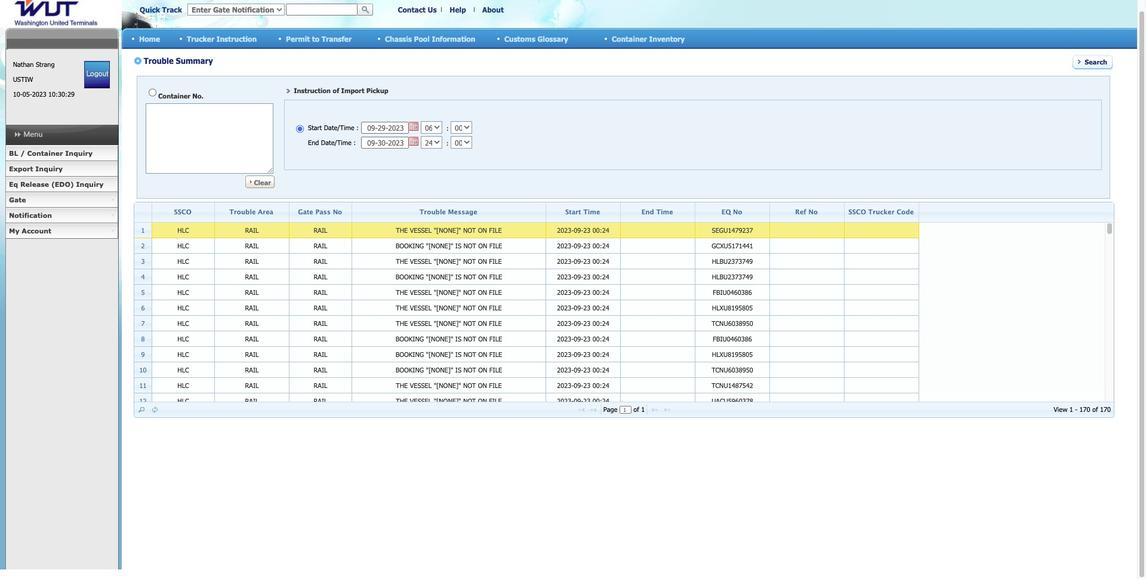 Task type: locate. For each thing, give the bounding box(es) containing it.
inquiry
[[65, 149, 93, 157], [35, 165, 63, 173], [76, 180, 103, 188]]

login image
[[84, 61, 110, 88]]

None text field
[[286, 4, 358, 16]]

container left inventory
[[612, 34, 647, 43]]

nathan strang
[[13, 60, 55, 68]]

0 vertical spatial container
[[612, 34, 647, 43]]

gate link
[[5, 192, 118, 208]]

about
[[482, 5, 504, 14]]

permit
[[286, 34, 310, 43]]

container
[[612, 34, 647, 43], [27, 149, 63, 157]]

0 vertical spatial inquiry
[[65, 149, 93, 157]]

export inquiry
[[9, 165, 63, 173]]

export
[[9, 165, 33, 173]]

inquiry right (edo)
[[76, 180, 103, 188]]

customs glossary
[[504, 34, 568, 43]]

10:30:29
[[48, 90, 75, 98]]

eq release (edo) inquiry
[[9, 180, 103, 188]]

help link
[[450, 5, 466, 14]]

inquiry for container
[[65, 149, 93, 157]]

chassis
[[385, 34, 412, 43]]

trucker
[[187, 34, 214, 43]]

inquiry down bl / container inquiry
[[35, 165, 63, 173]]

glossary
[[538, 34, 568, 43]]

chassis pool information
[[385, 34, 475, 43]]

quick
[[140, 5, 160, 14]]

quick track
[[140, 5, 182, 14]]

container up export inquiry at top left
[[27, 149, 63, 157]]

contact us link
[[398, 5, 437, 14]]

eq release (edo) inquiry link
[[5, 177, 118, 192]]

inquiry up export inquiry link
[[65, 149, 93, 157]]

permit to transfer
[[286, 34, 352, 43]]

2 vertical spatial inquiry
[[76, 180, 103, 188]]

contact us
[[398, 5, 437, 14]]

about link
[[482, 5, 504, 14]]

my account
[[9, 227, 51, 235]]

1 horizontal spatial container
[[612, 34, 647, 43]]

home
[[139, 34, 160, 43]]

help
[[450, 5, 466, 14]]

track
[[162, 5, 182, 14]]

1 vertical spatial container
[[27, 149, 63, 157]]

customs
[[504, 34, 535, 43]]



Task type: vqa. For each thing, say whether or not it's contained in the screenshot.
the top 'Chassis'
no



Task type: describe. For each thing, give the bounding box(es) containing it.
eq
[[9, 180, 18, 188]]

account
[[22, 227, 51, 235]]

release
[[20, 180, 49, 188]]

ustiw
[[13, 75, 33, 83]]

inquiry for (edo)
[[76, 180, 103, 188]]

pool
[[414, 34, 430, 43]]

trucker instruction
[[187, 34, 257, 43]]

container inventory
[[612, 34, 685, 43]]

export inquiry link
[[5, 161, 118, 177]]

nathan
[[13, 60, 34, 68]]

transfer
[[322, 34, 352, 43]]

information
[[432, 34, 475, 43]]

bl / container inquiry link
[[5, 146, 118, 161]]

notification link
[[5, 208, 118, 223]]

my
[[9, 227, 19, 235]]

us
[[428, 5, 437, 14]]

10-05-2023 10:30:29
[[13, 90, 75, 98]]

bl
[[9, 149, 18, 157]]

my account link
[[5, 223, 118, 239]]

strang
[[36, 60, 55, 68]]

to
[[312, 34, 319, 43]]

2023
[[32, 90, 46, 98]]

instruction
[[216, 34, 257, 43]]

bl / container inquiry
[[9, 149, 93, 157]]

10-
[[13, 90, 22, 98]]

notification
[[9, 211, 52, 219]]

0 horizontal spatial container
[[27, 149, 63, 157]]

inventory
[[649, 34, 685, 43]]

contact
[[398, 5, 426, 14]]

1 vertical spatial inquiry
[[35, 165, 63, 173]]

/
[[20, 149, 25, 157]]

(edo)
[[51, 180, 74, 188]]

gate
[[9, 196, 26, 204]]

05-
[[22, 90, 32, 98]]



